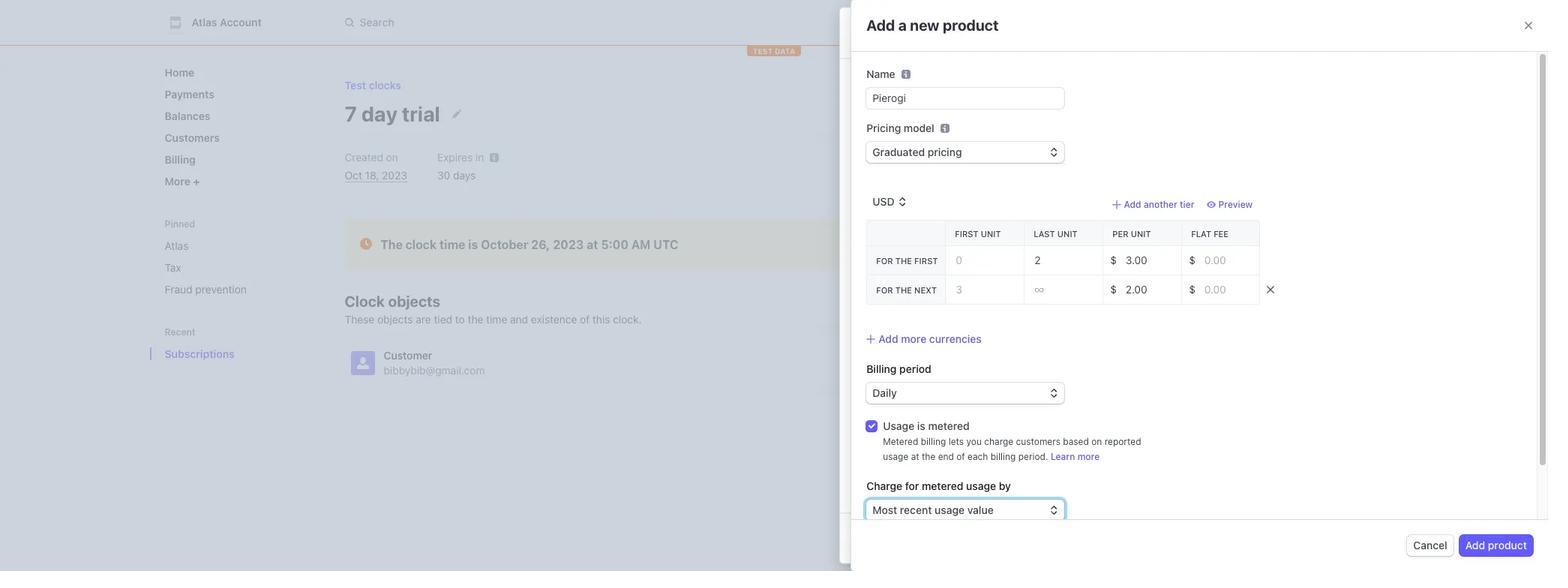 Task type: locate. For each thing, give the bounding box(es) containing it.
atlas link
[[159, 233, 303, 258]]

objects up are
[[388, 293, 441, 310]]

customer inside customer bibbybib@gmail.com
[[384, 349, 432, 362]]

2 horizontal spatial product
[[1489, 539, 1528, 552]]

bibbybib@gmail.com
[[855, 112, 956, 125], [384, 364, 485, 377]]

unit right last at the right top of the page
[[1058, 229, 1078, 239]]

0 horizontal spatial of
[[580, 313, 590, 326]]

time left 'and'
[[486, 313, 508, 326]]

is left october
[[468, 238, 478, 251]]

bibbybib@gmail.com up hopkins
[[855, 112, 956, 125]]

0 horizontal spatial add product button
[[870, 406, 930, 421]]

1 for from the top
[[877, 256, 894, 266]]

pricing for pricing
[[870, 292, 909, 305]]

add product button
[[870, 406, 930, 421], [1460, 535, 1534, 556]]

1 horizontal spatial learn more
[[1171, 238, 1227, 251]]

these
[[345, 313, 375, 326]]

1 horizontal spatial add product
[[1466, 539, 1528, 552]]

flat fee
[[1192, 229, 1229, 239]]

charge for metered usage by
[[867, 480, 1011, 492]]

None text field
[[947, 247, 1022, 274], [1026, 276, 1101, 303], [947, 247, 1022, 274], [1026, 276, 1101, 303]]

0 horizontal spatial billing
[[921, 436, 947, 447]]

add up 'metered'
[[870, 407, 889, 420]]

1 horizontal spatial product
[[943, 17, 999, 34]]

add product up 'metered'
[[870, 407, 930, 420]]

dialog
[[820, 7, 1549, 571]]

atlas for atlas account
[[192, 16, 217, 29]]

is
[[468, 238, 478, 251], [918, 419, 926, 432]]

each
[[968, 451, 989, 462]]

None text field
[[1026, 247, 1101, 274], [947, 276, 1022, 303], [1026, 247, 1101, 274], [947, 276, 1022, 303]]

1 vertical spatial product
[[892, 407, 930, 420]]

product for add product 'button' in dialog
[[892, 407, 930, 420]]

0 horizontal spatial unit
[[981, 229, 1002, 239]]

2 horizontal spatial more
[[1202, 238, 1227, 251]]

at left 5:00
[[587, 238, 598, 251]]

a left test
[[904, 24, 913, 41]]

0 horizontal spatial on
[[386, 151, 398, 164]]

subscription
[[946, 24, 1032, 41]]

learn more link down based
[[1051, 451, 1100, 463]]

2 vertical spatial 2023
[[928, 489, 954, 501]]

0 horizontal spatial learn more link
[[1051, 451, 1100, 463]]

0.00 text field for for the next
[[1117, 276, 1180, 303]]

26, right october
[[531, 238, 550, 251]]

1 horizontal spatial learn
[[1171, 238, 1199, 251]]

oct 18, 2023 button
[[345, 168, 408, 183]]

add more currencies
[[879, 332, 982, 345]]

pricing down svg icon
[[870, 292, 909, 305]]

clock.
[[613, 313, 642, 326]]

subscriptions link
[[159, 341, 282, 366]]

0 vertical spatial usage
[[883, 451, 909, 462]]

1 vertical spatial learn more
[[1051, 451, 1100, 462]]

more down preview button
[[1202, 238, 1227, 251]]

1 horizontal spatial at
[[911, 451, 920, 462]]

atlas for atlas
[[165, 239, 189, 252]]

per
[[1113, 229, 1129, 239]]

1 horizontal spatial billing
[[991, 451, 1016, 462]]

1 horizontal spatial 26,
[[910, 489, 926, 501]]

svg image
[[876, 260, 885, 269]]

at down 'metered'
[[911, 451, 920, 462]]

2 for from the top
[[877, 285, 894, 295]]

pricing left model
[[867, 122, 901, 134]]

customers
[[1017, 436, 1061, 447]]

1 vertical spatial learn
[[1051, 451, 1076, 462]]

0 horizontal spatial time
[[440, 238, 466, 251]]

1 vertical spatial bibbybib@gmail.com
[[384, 364, 485, 377]]

1 unit from the left
[[981, 229, 1002, 239]]

0 horizontal spatial at
[[587, 238, 598, 251]]

atlas inside "pinned" "element"
[[165, 239, 189, 252]]

more inside button
[[901, 332, 927, 345]]

is right usage
[[918, 419, 926, 432]]

1 vertical spatial add product
[[1466, 539, 1528, 552]]

1 vertical spatial billing
[[867, 362, 897, 375]]

home
[[165, 66, 194, 79]]

add left new at the right of the page
[[867, 17, 895, 34]]

october
[[481, 238, 529, 251]]

30
[[438, 169, 451, 182]]

0 vertical spatial for
[[877, 256, 894, 266]]

1 vertical spatial of
[[957, 451, 966, 462]]

period.
[[1019, 451, 1049, 462]]

by
[[999, 480, 1011, 492]]

0 vertical spatial more
[[1202, 238, 1227, 251]]

oct right svg image at the bottom of the page
[[890, 489, 908, 501]]

1 horizontal spatial usage
[[967, 480, 997, 492]]

oct 26, 2023 button
[[870, 485, 960, 506]]

first unit
[[955, 229, 1002, 239]]

to
[[455, 313, 465, 326]]

2 vertical spatial more
[[1078, 451, 1100, 462]]

unit right first
[[981, 229, 1002, 239]]

learn more link
[[1171, 237, 1227, 252], [1051, 451, 1100, 463]]

0 vertical spatial objects
[[388, 293, 441, 310]]

pinned element
[[159, 233, 303, 302]]

1 vertical spatial on
[[1092, 436, 1103, 447]]

customer up 'bibbybib@gmail.com bob hopkins'
[[855, 75, 923, 92]]

1 vertical spatial oct
[[890, 489, 908, 501]]

1 vertical spatial billing
[[991, 451, 1016, 462]]

test
[[345, 79, 366, 92]]

1 vertical spatial 2023
[[553, 238, 584, 251]]

bibbybib@gmail.com down tied
[[384, 364, 485, 377]]

are
[[416, 313, 431, 326]]

the inside the clock objects these objects are tied to the time and existence of this clock.
[[468, 313, 484, 326]]

$
[[1111, 254, 1117, 266], [1190, 254, 1196, 266], [1111, 283, 1117, 296], [1190, 283, 1196, 296]]

1 vertical spatial learn more link
[[1051, 451, 1100, 463]]

add inside button
[[1125, 199, 1142, 210]]

0 horizontal spatial more
[[901, 332, 927, 345]]

1 horizontal spatial oct
[[890, 489, 908, 501]]

26, down starting
[[910, 489, 926, 501]]

0 vertical spatial learn more link
[[1171, 237, 1227, 252]]

add
[[867, 17, 895, 34], [1125, 199, 1142, 210], [879, 332, 899, 345], [870, 407, 889, 420], [1466, 539, 1486, 552]]

more up period on the bottom
[[901, 332, 927, 345]]

add product button up 'metered'
[[870, 406, 930, 421]]

1 vertical spatial usage
[[967, 480, 997, 492]]

of left "this"
[[580, 313, 590, 326]]

add left another
[[1125, 199, 1142, 210]]

0.00 text field
[[1117, 247, 1180, 274], [1196, 247, 1262, 274], [1117, 276, 1180, 303]]

1 horizontal spatial customer
[[855, 75, 923, 92]]

balances
[[165, 110, 210, 122]]

2023 right for
[[928, 489, 954, 501]]

2 horizontal spatial time
[[1285, 238, 1307, 251]]

1 horizontal spatial on
[[1092, 436, 1103, 447]]

product
[[870, 330, 911, 339]]

new
[[910, 17, 940, 34]]

1 vertical spatial for
[[877, 285, 894, 295]]

add up billing period
[[879, 332, 899, 345]]

0 vertical spatial oct
[[345, 169, 362, 182]]

learn more down based
[[1051, 451, 1100, 462]]

for
[[877, 256, 894, 266], [877, 285, 894, 295]]

pricing
[[867, 122, 901, 134], [870, 292, 909, 305]]

pinned navigation links element
[[159, 218, 303, 302]]

1 vertical spatial 26,
[[910, 489, 926, 501]]

0 horizontal spatial learn
[[1051, 451, 1076, 462]]

0 horizontal spatial customer
[[384, 349, 432, 362]]

test
[[753, 47, 773, 56]]

add product right cancel
[[1466, 539, 1528, 552]]

customer inside dialog
[[855, 75, 923, 92]]

atlas left account
[[192, 16, 217, 29]]

2023 inside button
[[928, 489, 954, 501]]

created on oct 18, 2023
[[345, 151, 408, 182]]

test clocks link
[[345, 79, 401, 92]]

3 unit from the left
[[1131, 229, 1152, 239]]

1 vertical spatial customer
[[384, 349, 432, 362]]

expires in
[[438, 151, 484, 164]]

customers
[[165, 131, 220, 144]]

1 horizontal spatial add product button
[[1460, 535, 1534, 556]]

next
[[915, 285, 937, 295]]

0 vertical spatial billing
[[921, 436, 947, 447]]

usage
[[883, 451, 909, 462], [967, 480, 997, 492]]

for down duration
[[877, 256, 894, 266]]

the left next
[[896, 285, 913, 295]]

1 vertical spatial more
[[901, 332, 927, 345]]

0 horizontal spatial 2023
[[382, 169, 408, 182]]

0 vertical spatial 26,
[[531, 238, 550, 251]]

cancel
[[1414, 539, 1448, 552]]

billing down the charge
[[991, 451, 1016, 462]]

$ button for for the next's 0.00 text field
[[1105, 276, 1117, 303]]

metered up lets
[[929, 419, 970, 432]]

2 horizontal spatial unit
[[1131, 229, 1152, 239]]

pricing inside dialog
[[870, 292, 909, 305]]

2023
[[382, 169, 408, 182], [553, 238, 584, 251], [928, 489, 954, 501]]

unit right per
[[1131, 229, 1152, 239]]

oct left 18,
[[345, 169, 362, 182]]

preview
[[1219, 199, 1253, 210]]

advance
[[1239, 238, 1282, 251]]

atlas inside button
[[192, 16, 217, 29]]

time right advance
[[1285, 238, 1307, 251]]

usage down 'metered'
[[883, 451, 909, 462]]

0 vertical spatial add product button
[[870, 406, 930, 421]]

the right to
[[468, 313, 484, 326]]

oct inside created on oct 18, 2023
[[345, 169, 362, 182]]

atlas account
[[192, 16, 262, 29]]

a inside dialog
[[904, 24, 913, 41]]

add product
[[870, 407, 930, 420], [1466, 539, 1528, 552]]

0 vertical spatial of
[[580, 313, 590, 326]]

time
[[440, 238, 466, 251], [1285, 238, 1307, 251], [486, 313, 508, 326]]

subscription details
[[855, 177, 992, 194]]

of inside the clock objects these objects are tied to the time and existence of this clock.
[[580, 313, 590, 326]]

add for tier
[[1125, 199, 1142, 210]]

1 horizontal spatial is
[[918, 419, 926, 432]]

2023 right 18,
[[382, 169, 408, 182]]

unit for last unit
[[1058, 229, 1078, 239]]

customer down are
[[384, 349, 432, 362]]

1 horizontal spatial bibbybib@gmail.com
[[855, 112, 956, 125]]

0 vertical spatial billing
[[165, 153, 196, 166]]

0 vertical spatial customer
[[855, 75, 923, 92]]

0 vertical spatial on
[[386, 151, 398, 164]]

learn left fee
[[1171, 238, 1199, 251]]

at inside metered billing lets you charge customers based on reported usage at the end of each billing period.
[[911, 451, 920, 462]]

dialog containing create a test subscription
[[820, 7, 1549, 571]]

1 vertical spatial atlas
[[165, 239, 189, 252]]

balances link
[[159, 104, 303, 128]]

1 horizontal spatial billing
[[867, 362, 897, 375]]

learn more link down tier
[[1171, 237, 1227, 252]]

pricing for pricing model
[[867, 122, 901, 134]]

the
[[381, 238, 403, 251]]

learn down based
[[1051, 451, 1076, 462]]

for
[[906, 480, 920, 492]]

1 horizontal spatial 2023
[[553, 238, 584, 251]]

0 horizontal spatial atlas
[[165, 239, 189, 252]]

the left the end
[[922, 451, 936, 462]]

add right cancel
[[1466, 539, 1486, 552]]

add product button right 'cancel' button
[[1460, 535, 1534, 556]]

usd button
[[867, 190, 913, 214]]

0 vertical spatial pricing
[[867, 122, 901, 134]]

lets
[[949, 436, 964, 447]]

the left first
[[896, 256, 913, 266]]

account
[[220, 16, 262, 29]]

1 vertical spatial metered
[[922, 480, 964, 492]]

on right based
[[1092, 436, 1103, 447]]

usage left by
[[967, 480, 997, 492]]

0 horizontal spatial billing
[[165, 153, 196, 166]]

of right the end
[[957, 451, 966, 462]]

0 horizontal spatial usage
[[883, 451, 909, 462]]

0 vertical spatial atlas
[[192, 16, 217, 29]]

0 horizontal spatial product
[[892, 407, 930, 420]]

a for create
[[904, 24, 913, 41]]

atlas down pinned
[[165, 239, 189, 252]]

add inside button
[[879, 332, 899, 345]]

add product inside dialog
[[870, 407, 930, 420]]

1 horizontal spatial time
[[486, 313, 508, 326]]

a left new at the right of the page
[[899, 17, 907, 34]]

0 vertical spatial learn
[[1171, 238, 1199, 251]]

$ button for for the first's 0.00 text field
[[1105, 247, 1117, 274]]

1 vertical spatial at
[[911, 451, 920, 462]]

usage inside metered billing lets you charge customers based on reported usage at the end of each billing period.
[[883, 451, 909, 462]]

1 horizontal spatial of
[[957, 451, 966, 462]]

0 vertical spatial 2023
[[382, 169, 408, 182]]

flat
[[1192, 229, 1212, 239]]

0 vertical spatial bibbybib@gmail.com
[[855, 112, 956, 125]]

existence
[[531, 313, 577, 326]]

1 horizontal spatial atlas
[[192, 16, 217, 29]]

test
[[916, 24, 943, 41]]

1 horizontal spatial unit
[[1058, 229, 1078, 239]]

2 vertical spatial product
[[1489, 539, 1528, 552]]

0 vertical spatial is
[[468, 238, 478, 251]]

for down svg icon
[[877, 285, 894, 295]]

0 horizontal spatial oct
[[345, 169, 362, 182]]

billing up "more"
[[165, 153, 196, 166]]

on up oct 18, 2023 button
[[386, 151, 398, 164]]

billing link
[[159, 147, 303, 172]]

2 horizontal spatial 2023
[[928, 489, 954, 501]]

billing down usage is metered
[[921, 436, 947, 447]]

for for for the first
[[877, 256, 894, 266]]

objects left are
[[377, 313, 413, 326]]

0 vertical spatial metered
[[929, 419, 970, 432]]

end date field
[[965, 257, 1033, 272]]

add another tier
[[1125, 199, 1195, 210]]

core navigation links element
[[159, 60, 303, 194]]

1 vertical spatial add product button
[[1460, 535, 1534, 556]]

info element
[[941, 124, 950, 133]]

metered down the end
[[922, 480, 964, 492]]

time right clock
[[440, 238, 466, 251]]

billing
[[165, 153, 196, 166], [867, 362, 897, 375]]

a
[[899, 17, 907, 34], [904, 24, 913, 41]]

search
[[360, 16, 394, 29]]

learn more
[[1171, 238, 1227, 251], [1051, 451, 1100, 462]]

metered
[[929, 419, 970, 432], [922, 480, 964, 492]]

created
[[345, 151, 383, 164]]

billing inside billing link
[[165, 153, 196, 166]]

learn more down tier
[[1171, 238, 1227, 251]]

more
[[1202, 238, 1227, 251], [901, 332, 927, 345], [1078, 451, 1100, 462]]

26,
[[531, 238, 550, 251], [910, 489, 926, 501]]

the inside metered billing lets you charge customers based on reported usage at the end of each billing period.
[[922, 451, 936, 462]]

1 vertical spatial is
[[918, 419, 926, 432]]

metered
[[883, 436, 919, 447]]

0 horizontal spatial learn more
[[1051, 451, 1100, 462]]

hopkins
[[877, 127, 915, 139]]

add more currencies button
[[867, 332, 982, 347]]

oct
[[345, 169, 362, 182], [890, 489, 908, 501]]

2 unit from the left
[[1058, 229, 1078, 239]]

more down based
[[1078, 451, 1100, 462]]

2023 left 5:00
[[553, 238, 584, 251]]

for for for the next
[[877, 285, 894, 295]]

0 horizontal spatial add product
[[870, 407, 930, 420]]

billing
[[921, 436, 947, 447], [991, 451, 1016, 462]]

product inside dialog
[[892, 407, 930, 420]]

usage
[[883, 419, 915, 432]]

unit for first unit
[[981, 229, 1002, 239]]

recent navigation links element
[[150, 326, 315, 366]]

1 vertical spatial pricing
[[870, 292, 909, 305]]

billing left period on the bottom
[[867, 362, 897, 375]]

0 vertical spatial add product
[[870, 407, 930, 420]]



Task type: vqa. For each thing, say whether or not it's contained in the screenshot.
Add Created date icon
no



Task type: describe. For each thing, give the bounding box(es) containing it.
bill
[[870, 461, 887, 474]]

customers link
[[159, 125, 303, 150]]

pinned
[[165, 218, 195, 230]]

end
[[939, 451, 954, 462]]

payments
[[165, 88, 215, 101]]

time inside button
[[1285, 238, 1307, 251]]

tax
[[165, 261, 181, 274]]

fraud prevention link
[[159, 277, 303, 302]]

charge
[[985, 436, 1014, 447]]

26, inside button
[[910, 489, 926, 501]]

reported
[[1105, 436, 1142, 447]]

add another tier button
[[1113, 199, 1195, 211]]

7 day trial
[[345, 101, 440, 126]]

0.00 text field for for the first
[[1117, 247, 1180, 274]]

day
[[362, 101, 398, 126]]

more
[[165, 175, 193, 188]]

bob
[[855, 127, 874, 139]]

in
[[476, 151, 484, 164]]

duration
[[870, 230, 918, 244]]

model
[[904, 122, 935, 134]]

this
[[593, 313, 610, 326]]

preview button
[[1207, 199, 1253, 211]]

0 vertical spatial learn more
[[1171, 238, 1227, 251]]

charge
[[867, 480, 903, 492]]

30 days
[[438, 169, 476, 182]]

on inside metered billing lets you charge customers based on reported usage at the end of each billing period.
[[1092, 436, 1103, 447]]

you
[[967, 436, 982, 447]]

starting
[[890, 461, 935, 474]]

add for currencies
[[879, 332, 899, 345]]

customer for customer
[[855, 75, 923, 92]]

of inside metered billing lets you charge customers based on reported usage at the end of each billing period.
[[957, 451, 966, 462]]

customer for customer bibbybib@gmail.com
[[384, 349, 432, 362]]

the clock time is october 26, 2023 at 5:00 am utc
[[381, 238, 679, 251]]

clock
[[345, 293, 385, 310]]

fraud prevention
[[165, 283, 247, 296]]

1 horizontal spatial more
[[1078, 451, 1100, 462]]

subscription
[[855, 177, 943, 194]]

add a new product
[[867, 17, 999, 34]]

currencies
[[930, 332, 982, 345]]

a for add
[[899, 17, 907, 34]]

another
[[1144, 199, 1178, 210]]

unit for per unit
[[1131, 229, 1152, 239]]

on inside created on oct 18, 2023
[[386, 151, 398, 164]]

0 horizontal spatial bibbybib@gmail.com
[[384, 364, 485, 377]]

for the next
[[877, 285, 937, 295]]

time inside the clock objects these objects are tied to the time and existence of this clock.
[[486, 313, 508, 326]]

recent
[[165, 326, 196, 338]]

trial
[[402, 101, 440, 126]]

$ button for 0.00 text box
[[1184, 276, 1196, 303]]

bill  starting
[[870, 461, 935, 474]]

per unit
[[1113, 229, 1152, 239]]

info image
[[941, 124, 950, 133]]

fee
[[1214, 229, 1229, 239]]

prevention
[[195, 283, 247, 296]]

days
[[453, 169, 476, 182]]

product for add product 'button' to the bottom
[[1489, 539, 1528, 552]]

metered for for
[[922, 480, 964, 492]]

name
[[867, 68, 896, 80]]

fraud
[[165, 283, 193, 296]]

cancel button
[[1408, 535, 1454, 556]]

utc
[[654, 238, 679, 251]]

tax link
[[159, 255, 303, 280]]

metered billing lets you charge customers based on reported usage at the end of each billing period.
[[883, 436, 1142, 462]]

tied
[[434, 313, 452, 326]]

svg image
[[875, 491, 884, 500]]

1 vertical spatial objects
[[377, 313, 413, 326]]

$ for for the first's 0.00 text field
[[1111, 254, 1117, 266]]

first
[[955, 229, 979, 239]]

billing for billing
[[165, 153, 196, 166]]

$ for for the next's 0.00 text field
[[1111, 283, 1117, 296]]

5:00
[[601, 238, 629, 251]]

1 horizontal spatial learn more link
[[1171, 237, 1227, 252]]

usd
[[873, 195, 895, 208]]

add product button inside dialog
[[870, 406, 930, 421]]

test clocks
[[345, 79, 401, 92]]

billing period
[[867, 362, 932, 375]]

payments link
[[159, 82, 303, 107]]

2023 inside created on oct 18, 2023
[[382, 169, 408, 182]]

first
[[915, 256, 938, 266]]

test data
[[753, 47, 796, 56]]

billing for billing period
[[867, 362, 897, 375]]

add for new
[[867, 17, 895, 34]]

start date field
[[886, 257, 954, 272]]

0 vertical spatial product
[[943, 17, 999, 34]]

period
[[900, 362, 932, 375]]

advance time
[[1239, 238, 1307, 251]]

atlas account button
[[165, 12, 277, 33]]

0 horizontal spatial 26,
[[531, 238, 550, 251]]

advance time button
[[1233, 234, 1313, 255]]

18,
[[365, 169, 379, 182]]

last unit
[[1034, 229, 1078, 239]]

bibbybib@gmail.com inside dialog
[[855, 112, 956, 125]]

metered for is
[[929, 419, 970, 432]]

Premium Plan, sunglasses, etc. text field
[[867, 88, 1065, 109]]

clock objects these objects are tied to the time and existence of this clock.
[[345, 293, 642, 326]]

am
[[632, 238, 651, 251]]

pricing model
[[867, 122, 935, 134]]

details
[[946, 177, 992, 194]]

0 horizontal spatial is
[[468, 238, 478, 251]]

and
[[510, 313, 528, 326]]

0 vertical spatial at
[[587, 238, 598, 251]]

home link
[[159, 60, 303, 85]]

$ for 0.00 text box
[[1190, 283, 1196, 296]]

0.00 text field
[[1196, 276, 1262, 303]]

oct inside the oct 26, 2023 button
[[890, 489, 908, 501]]

expires
[[438, 151, 473, 164]]

clock
[[406, 238, 437, 251]]

7
[[345, 101, 357, 126]]

Search search field
[[336, 9, 759, 36]]



